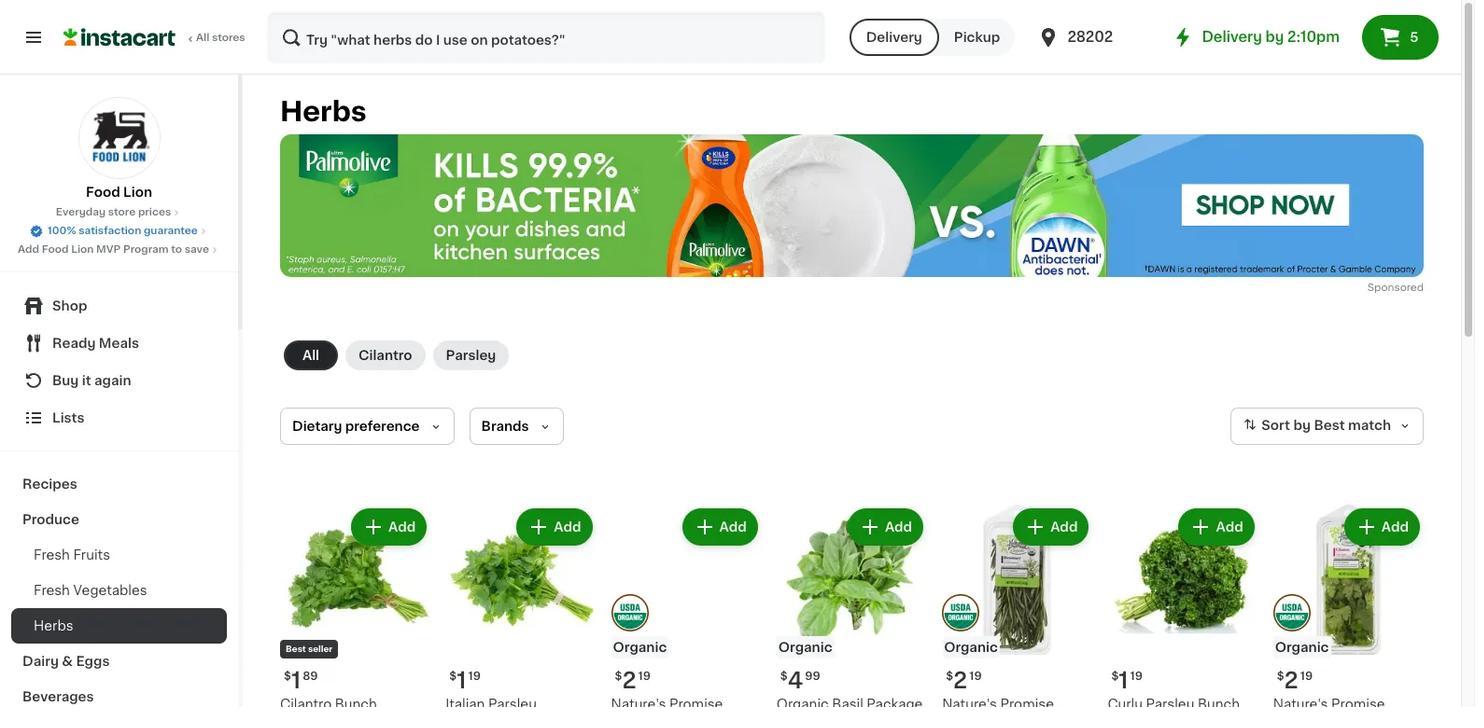 Task type: vqa. For each thing, say whether or not it's contained in the screenshot.
"$220.98"
no



Task type: describe. For each thing, give the bounding box(es) containing it.
all link
[[284, 341, 338, 371]]

100% satisfaction guarantee
[[48, 226, 198, 236]]

fresh vegetables link
[[11, 573, 227, 609]]

stores
[[212, 33, 245, 43]]

best for best seller
[[286, 646, 306, 654]]

99
[[805, 672, 820, 683]]

item badge image for seventh add button from left
[[1273, 595, 1311, 632]]

organic for item badge image
[[613, 642, 667, 655]]

• sponsored: ultra palmolive® antibacterial kills 99% of bacteria* on your dishes and kitchen surfaces vs. dawn® antibacterial does not**. *staph aureus, salmonella enterica, and e. coli 0157:h7 **dawn is a registered trademark of procter & gamble company. image
[[280, 134, 1424, 277]]

delivery button
[[849, 19, 939, 56]]

everyday store prices link
[[56, 205, 182, 220]]

shop link
[[11, 288, 227, 325]]

delivery by 2:10pm
[[1202, 30, 1340, 44]]

delivery for delivery by 2:10pm
[[1202, 30, 1262, 44]]

program
[[123, 245, 169, 255]]

3 add button from the left
[[684, 511, 756, 544]]

everyday store prices
[[56, 207, 171, 218]]

add food lion mvp program to save
[[18, 245, 209, 255]]

best for best match
[[1314, 420, 1345, 433]]

$ for 7th product group from the left
[[1277, 672, 1284, 683]]

$ for 5th product group from left
[[946, 672, 953, 683]]

add for second add button from the right
[[1216, 521, 1243, 534]]

delivery for delivery
[[866, 31, 922, 44]]

dairy & eggs
[[22, 655, 110, 668]]

28202 button
[[1038, 11, 1150, 63]]

add inside "link"
[[18, 245, 39, 255]]

dairy
[[22, 655, 59, 668]]

mvp
[[96, 245, 121, 255]]

prices
[[138, 207, 171, 218]]

store
[[108, 207, 136, 218]]

satisfaction
[[79, 226, 141, 236]]

lists link
[[11, 400, 227, 437]]

1 for 2nd product group from the left
[[457, 671, 466, 692]]

organic for 3rd add button from the right item badge icon
[[944, 642, 998, 655]]

$ for third product group from the left
[[615, 672, 622, 683]]

organic for seventh add button from left item badge icon
[[1275, 642, 1329, 655]]

3 product group from the left
[[611, 505, 762, 708]]

19 for 2nd product group from the left
[[468, 672, 481, 683]]

$ for product group containing 4
[[780, 672, 788, 683]]

brands
[[481, 420, 529, 433]]

brands button
[[469, 408, 564, 445]]

fresh fruits
[[34, 549, 110, 562]]

19 for third product group from the left
[[638, 672, 651, 683]]

pickup button
[[939, 19, 1015, 56]]

add food lion mvp program to save link
[[18, 243, 220, 258]]

fresh fruits link
[[11, 538, 227, 573]]

5 button
[[1362, 15, 1439, 60]]

add for 2nd add button from left
[[554, 521, 581, 534]]

fruits
[[73, 549, 110, 562]]

parsley link
[[433, 341, 509, 371]]

beverages
[[22, 691, 94, 704]]

7 product group from the left
[[1273, 505, 1424, 708]]

6 product group from the left
[[1108, 505, 1258, 708]]

cilantro
[[359, 349, 412, 362]]

sort by
[[1262, 420, 1311, 433]]

ready meals
[[52, 337, 139, 350]]

add for fourth add button from the left
[[885, 521, 912, 534]]

all stores link
[[63, 11, 246, 63]]

food inside "link"
[[42, 245, 69, 255]]

parsley
[[446, 349, 496, 362]]

$ 2 19 for 5th product group from left
[[946, 671, 982, 692]]

seller
[[308, 646, 333, 654]]

buy it again link
[[11, 362, 227, 400]]

$ 1 19 for 2nd product group from right
[[1111, 671, 1143, 692]]

4 add button from the left
[[850, 511, 922, 544]]

buy it again
[[52, 374, 131, 387]]

all for all stores
[[196, 33, 209, 43]]

pickup
[[954, 31, 1000, 44]]

it
[[82, 374, 91, 387]]

save
[[185, 245, 209, 255]]

Search field
[[269, 13, 823, 62]]

ready meals button
[[11, 325, 227, 362]]

add for 3rd add button from the right
[[1051, 521, 1078, 534]]

fresh for fresh fruits
[[34, 549, 70, 562]]

28202
[[1067, 30, 1113, 44]]

2:10pm
[[1287, 30, 1340, 44]]

$ for 2nd product group from right
[[1111, 672, 1119, 683]]

1 horizontal spatial herbs
[[280, 98, 367, 125]]

4
[[788, 671, 803, 692]]

19 for 5th product group from left
[[969, 672, 982, 683]]

2 product group from the left
[[446, 505, 596, 708]]

nsored
[[1388, 283, 1424, 293]]

$ 2 19 for 7th product group from the left
[[1277, 671, 1313, 692]]

0 horizontal spatial herbs
[[34, 620, 73, 633]]

item badge image
[[611, 595, 648, 632]]

eggs
[[76, 655, 110, 668]]

5 product group from the left
[[942, 505, 1093, 708]]

shop
[[52, 300, 87, 313]]



Task type: locate. For each thing, give the bounding box(es) containing it.
0 horizontal spatial delivery
[[866, 31, 922, 44]]

to
[[171, 245, 182, 255]]

1 horizontal spatial lion
[[123, 186, 152, 199]]

dietary preference
[[292, 420, 420, 433]]

1 vertical spatial by
[[1293, 420, 1311, 433]]

2 for 5th product group from left
[[953, 671, 967, 692]]

1 vertical spatial food
[[42, 245, 69, 255]]

2 for 7th product group from the left
[[1284, 671, 1298, 692]]

1 $ 2 19 from the left
[[615, 671, 651, 692]]

89
[[303, 672, 318, 683]]

all stores
[[196, 33, 245, 43]]

dietary
[[292, 420, 342, 433]]

1 19 from the left
[[468, 672, 481, 683]]

add button
[[353, 511, 425, 544], [518, 511, 591, 544], [684, 511, 756, 544], [850, 511, 922, 544], [1015, 511, 1087, 544], [1181, 511, 1253, 544], [1346, 511, 1418, 544]]

1 vertical spatial best
[[286, 646, 306, 654]]

0 horizontal spatial 2
[[622, 671, 636, 692]]

None search field
[[267, 11, 825, 63]]

again
[[94, 374, 131, 387]]

1 horizontal spatial food
[[86, 186, 120, 199]]

1 $ from the left
[[284, 672, 291, 683]]

6 add button from the left
[[1181, 511, 1253, 544]]

2 $ from the left
[[449, 672, 457, 683]]

0 horizontal spatial $ 2 19
[[615, 671, 651, 692]]

1 $ 1 19 from the left
[[449, 671, 481, 692]]

recipes
[[22, 478, 77, 491]]

best inside field
[[1314, 420, 1345, 433]]

buy
[[52, 374, 79, 387]]

2 $ 2 19 from the left
[[946, 671, 982, 692]]

5
[[1410, 31, 1419, 44]]

lion inside 'add food lion mvp program to save' "link"
[[71, 245, 94, 255]]

1 horizontal spatial item badge image
[[1273, 595, 1311, 632]]

19 for 7th product group from the left
[[1300, 672, 1313, 683]]

vegetables
[[73, 584, 147, 598]]

1 item badge image from the left
[[942, 595, 980, 632]]

$ for 2nd product group from the left
[[449, 672, 457, 683]]

fresh for fresh vegetables
[[34, 584, 70, 598]]

1 horizontal spatial $ 2 19
[[946, 671, 982, 692]]

produce link
[[11, 502, 227, 538]]

fresh down produce
[[34, 549, 70, 562]]

6 $ from the left
[[780, 672, 788, 683]]

0 vertical spatial best
[[1314, 420, 1345, 433]]

19
[[468, 672, 481, 683], [638, 672, 651, 683], [969, 672, 982, 683], [1130, 672, 1143, 683], [1300, 672, 1313, 683]]

food lion link
[[78, 97, 160, 202]]

add for seventh add button from left
[[1382, 521, 1409, 534]]

1 for 1st product group from the left
[[291, 671, 301, 692]]

$ inside $ 4 99
[[780, 672, 788, 683]]

7 add button from the left
[[1346, 511, 1418, 544]]

7 $ from the left
[[1277, 672, 1284, 683]]

best left match
[[1314, 420, 1345, 433]]

2
[[622, 671, 636, 692], [953, 671, 967, 692], [1284, 671, 1298, 692]]

0 horizontal spatial $ 1 19
[[449, 671, 481, 692]]

lion
[[123, 186, 152, 199], [71, 245, 94, 255]]

best match
[[1314, 420, 1391, 433]]

preference
[[345, 420, 420, 433]]

1 horizontal spatial delivery
[[1202, 30, 1262, 44]]

5 19 from the left
[[1300, 672, 1313, 683]]

fresh
[[34, 549, 70, 562], [34, 584, 70, 598]]

$ 2 19
[[615, 671, 651, 692], [946, 671, 982, 692], [1277, 671, 1313, 692]]

1 horizontal spatial best
[[1314, 420, 1345, 433]]

ready meals link
[[11, 325, 227, 362]]

best left the seller
[[286, 646, 306, 654]]

sort
[[1262, 420, 1290, 433]]

1 horizontal spatial 2
[[953, 671, 967, 692]]

1 for 2nd product group from right
[[1119, 671, 1128, 692]]

100% satisfaction guarantee button
[[29, 220, 209, 239]]

3 $ from the left
[[615, 672, 622, 683]]

2 item badge image from the left
[[1273, 595, 1311, 632]]

$ 1 19 for 2nd product group from the left
[[449, 671, 481, 692]]

food
[[86, 186, 120, 199], [42, 245, 69, 255]]

$ 1 89
[[284, 671, 318, 692]]

lists
[[52, 412, 84, 425]]

lion left mvp
[[71, 245, 94, 255]]

delivery left the pickup button
[[866, 31, 922, 44]]

add for third add button from the left
[[719, 521, 747, 534]]

herbs link
[[11, 609, 227, 644]]

4 19 from the left
[[1130, 672, 1143, 683]]

3 organic from the left
[[779, 642, 832, 655]]

$ 2 19 for third product group from the left
[[615, 671, 651, 692]]

0 horizontal spatial item badge image
[[942, 595, 980, 632]]

0 horizontal spatial lion
[[71, 245, 94, 255]]

fresh vegetables
[[34, 584, 147, 598]]

1 2 from the left
[[622, 671, 636, 692]]

produce
[[22, 513, 79, 527]]

1 horizontal spatial all
[[302, 349, 319, 362]]

5 $ from the left
[[1111, 672, 1119, 683]]

delivery inside delivery 'button'
[[866, 31, 922, 44]]

2 1 from the left
[[457, 671, 466, 692]]

delivery inside delivery by 2:10pm link
[[1202, 30, 1262, 44]]

2 horizontal spatial 1
[[1119, 671, 1128, 692]]

add for seventh add button from right
[[388, 521, 416, 534]]

4 product group from the left
[[777, 505, 927, 708]]

all
[[196, 33, 209, 43], [302, 349, 319, 362]]

fresh down fresh fruits
[[34, 584, 70, 598]]

3 1 from the left
[[1119, 671, 1128, 692]]

food lion
[[86, 186, 152, 199]]

dairy & eggs link
[[11, 644, 227, 680]]

1 vertical spatial fresh
[[34, 584, 70, 598]]

1 horizontal spatial by
[[1293, 420, 1311, 433]]

$ 4 99
[[780, 671, 820, 692]]

2 $ 1 19 from the left
[[1111, 671, 1143, 692]]

4 $ from the left
[[946, 672, 953, 683]]

recipes link
[[11, 467, 227, 502]]

0 vertical spatial all
[[196, 33, 209, 43]]

&
[[62, 655, 73, 668]]

0 vertical spatial fresh
[[34, 549, 70, 562]]

0 horizontal spatial by
[[1265, 30, 1284, 44]]

5 add button from the left
[[1015, 511, 1087, 544]]

1 vertical spatial all
[[302, 349, 319, 362]]

1 add button from the left
[[353, 511, 425, 544]]

food inside 'link'
[[86, 186, 120, 199]]

product group
[[280, 505, 431, 708], [446, 505, 596, 708], [611, 505, 762, 708], [777, 505, 927, 708], [942, 505, 1093, 708], [1108, 505, 1258, 708], [1273, 505, 1424, 708]]

1 fresh from the top
[[34, 549, 70, 562]]

$
[[284, 672, 291, 683], [449, 672, 457, 683], [615, 672, 622, 683], [946, 672, 953, 683], [1111, 672, 1119, 683], [780, 672, 788, 683], [1277, 672, 1284, 683]]

4 organic from the left
[[1275, 642, 1329, 655]]

best seller
[[286, 646, 333, 654]]

service type group
[[849, 19, 1015, 56]]

food lion logo image
[[78, 97, 160, 179]]

2 horizontal spatial 2
[[1284, 671, 1298, 692]]

2 for third product group from the left
[[622, 671, 636, 692]]

all for all
[[302, 349, 319, 362]]

19 for 2nd product group from right
[[1130, 672, 1143, 683]]

delivery left 2:10pm
[[1202, 30, 1262, 44]]

2 add button from the left
[[518, 511, 591, 544]]

guarantee
[[144, 226, 198, 236]]

product group containing 4
[[777, 505, 927, 708]]

spo
[[1368, 283, 1388, 293]]

by left 2:10pm
[[1265, 30, 1284, 44]]

$ inside $ 1 89
[[284, 672, 291, 683]]

all left stores at the left
[[196, 33, 209, 43]]

cilantro link
[[345, 341, 425, 371]]

herbs
[[280, 98, 367, 125], [34, 620, 73, 633]]

delivery
[[1202, 30, 1262, 44], [866, 31, 922, 44]]

1 horizontal spatial 1
[[457, 671, 466, 692]]

1 organic from the left
[[613, 642, 667, 655]]

item badge image for 3rd add button from the right
[[942, 595, 980, 632]]

1 1 from the left
[[291, 671, 301, 692]]

2 organic from the left
[[944, 642, 998, 655]]

ready
[[52, 337, 96, 350]]

3 2 from the left
[[1284, 671, 1298, 692]]

best
[[1314, 420, 1345, 433], [286, 646, 306, 654]]

2 fresh from the top
[[34, 584, 70, 598]]

lion inside the food lion 'link'
[[123, 186, 152, 199]]

0 vertical spatial lion
[[123, 186, 152, 199]]

best inside product group
[[286, 646, 306, 654]]

food down 100% at top left
[[42, 245, 69, 255]]

by right 'sort'
[[1293, 420, 1311, 433]]

0 vertical spatial herbs
[[280, 98, 367, 125]]

100%
[[48, 226, 76, 236]]

2 2 from the left
[[953, 671, 967, 692]]

item badge image
[[942, 595, 980, 632], [1273, 595, 1311, 632]]

Best match Sort by field
[[1231, 408, 1424, 445]]

instacart logo image
[[63, 26, 176, 49]]

1 horizontal spatial $ 1 19
[[1111, 671, 1143, 692]]

meals
[[99, 337, 139, 350]]

1 vertical spatial lion
[[71, 245, 94, 255]]

by for sort
[[1293, 420, 1311, 433]]

by inside field
[[1293, 420, 1311, 433]]

3 $ 2 19 from the left
[[1277, 671, 1313, 692]]

by
[[1265, 30, 1284, 44], [1293, 420, 1311, 433]]

beverages link
[[11, 680, 227, 708]]

by for delivery
[[1265, 30, 1284, 44]]

$ 1 19
[[449, 671, 481, 692], [1111, 671, 1143, 692]]

0 vertical spatial by
[[1265, 30, 1284, 44]]

2 19 from the left
[[638, 672, 651, 683]]

3 19 from the left
[[969, 672, 982, 683]]

$ for 1st product group from the left
[[284, 672, 291, 683]]

lion up store
[[123, 186, 152, 199]]

0 horizontal spatial best
[[286, 646, 306, 654]]

0 horizontal spatial food
[[42, 245, 69, 255]]

1 vertical spatial herbs
[[34, 620, 73, 633]]

1
[[291, 671, 301, 692], [457, 671, 466, 692], [1119, 671, 1128, 692]]

match
[[1348, 420, 1391, 433]]

1 product group from the left
[[280, 505, 431, 708]]

0 horizontal spatial 1
[[291, 671, 301, 692]]

0 horizontal spatial all
[[196, 33, 209, 43]]

dietary preference button
[[280, 408, 454, 445]]

add
[[18, 245, 39, 255], [388, 521, 416, 534], [554, 521, 581, 534], [719, 521, 747, 534], [885, 521, 912, 534], [1051, 521, 1078, 534], [1216, 521, 1243, 534], [1382, 521, 1409, 534]]

delivery by 2:10pm link
[[1172, 26, 1340, 49]]

food up everyday store prices
[[86, 186, 120, 199]]

0 vertical spatial food
[[86, 186, 120, 199]]

2 horizontal spatial $ 2 19
[[1277, 671, 1313, 692]]

everyday
[[56, 207, 106, 218]]

all up dietary
[[302, 349, 319, 362]]



